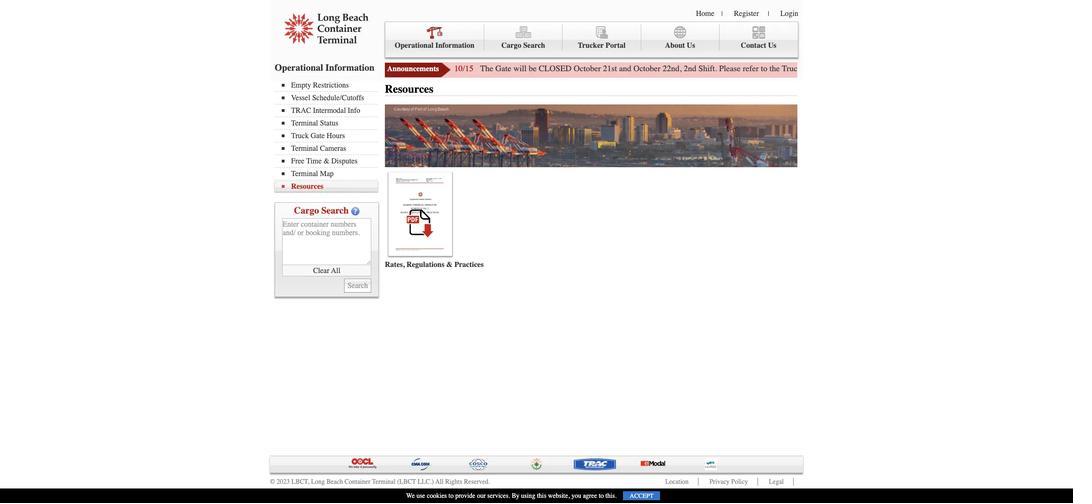 Task type: describe. For each thing, give the bounding box(es) containing it.
week.
[[981, 63, 1001, 74]]

trucker portal
[[578, 41, 626, 50]]

we use cookies to provide our services. by using this website, you agree to this.
[[407, 493, 617, 501]]

closed
[[539, 63, 572, 74]]

clear
[[313, 267, 330, 275]]

legal
[[769, 478, 784, 486]]

using
[[521, 493, 536, 501]]

(lbct
[[397, 478, 416, 486]]

1 | from the left
[[722, 10, 723, 18]]

0 horizontal spatial operational information
[[275, 62, 375, 73]]

trucker
[[578, 41, 604, 50]]

home
[[696, 9, 715, 18]]

trac
[[291, 106, 311, 115]]

rates,
[[385, 261, 405, 269]]

map
[[320, 170, 334, 178]]

about
[[665, 41, 685, 50]]

2 horizontal spatial to
[[761, 63, 768, 74]]

rates, regulations & practices
[[385, 261, 484, 269]]

terminal left '(lbct'
[[372, 478, 396, 486]]

free
[[291, 157, 305, 166]]

hours inside empty restrictions vessel schedule/cutoffs trac intermodal info terminal status truck gate hours terminal cameras free time & disputes terminal map resources
[[327, 132, 345, 140]]

privacy policy
[[710, 478, 749, 486]]

truck inside empty restrictions vessel schedule/cutoffs trac intermodal info terminal status truck gate hours terminal cameras free time & disputes terminal map resources
[[291, 132, 309, 140]]

0 horizontal spatial to
[[449, 493, 454, 501]]

our
[[477, 493, 486, 501]]

2023
[[277, 478, 290, 486]]

21st
[[603, 63, 617, 74]]

1 vertical spatial cargo search
[[294, 205, 349, 216]]

register link
[[734, 9, 759, 18]]

will
[[514, 63, 527, 74]]

accept
[[630, 493, 654, 500]]

1 horizontal spatial gate
[[496, 63, 512, 74]]

1 horizontal spatial operational
[[395, 41, 434, 50]]

2nd
[[684, 63, 697, 74]]

trac intermodal info link
[[282, 106, 378, 115]]

rights
[[445, 478, 463, 486]]

lbct,
[[292, 478, 310, 486]]

cargo search link
[[485, 24, 563, 51]]

agree
[[583, 493, 597, 501]]

this
[[537, 493, 547, 501]]

contact
[[741, 41, 767, 50]]

website,
[[548, 493, 570, 501]]

intermodal
[[313, 106, 346, 115]]

be
[[529, 63, 537, 74]]

the
[[481, 63, 494, 74]]

announcements
[[387, 65, 439, 73]]

clear all
[[313, 267, 341, 275]]

1 the from the left
[[770, 63, 780, 74]]

1 vertical spatial cargo
[[294, 205, 319, 216]]

beach
[[327, 478, 343, 486]]

contact us link
[[720, 24, 798, 51]]

terminal down free
[[291, 170, 318, 178]]

about us link
[[642, 24, 720, 51]]

clear all button
[[282, 266, 372, 277]]

about us
[[665, 41, 696, 50]]

info
[[348, 106, 361, 115]]

1 horizontal spatial cargo search
[[502, 41, 546, 50]]

schedule/cutoffs
[[312, 94, 364, 102]]

use
[[417, 493, 425, 501]]

1 horizontal spatial operational information
[[395, 41, 475, 50]]

us for contact us
[[769, 41, 777, 50]]

empty restrictions vessel schedule/cutoffs trac intermodal info terminal status truck gate hours terminal cameras free time & disputes terminal map resources
[[291, 81, 364, 191]]

gate inside empty restrictions vessel schedule/cutoffs trac intermodal info terminal status truck gate hours terminal cameras free time & disputes terminal map resources
[[311, 132, 325, 140]]

terminal up free
[[291, 144, 318, 153]]

privacy
[[710, 478, 730, 486]]

empty
[[291, 81, 311, 90]]

policy
[[732, 478, 749, 486]]

free time & disputes link
[[282, 157, 378, 166]]

menu bar containing empty restrictions
[[275, 80, 383, 193]]

rates, regulations & practices link
[[385, 261, 484, 269]]

web
[[845, 63, 859, 74]]

further
[[891, 63, 914, 74]]

services.
[[488, 493, 510, 501]]

reserved.
[[464, 478, 490, 486]]

please
[[720, 63, 741, 74]]

1 october from the left
[[574, 63, 601, 74]]

details
[[933, 63, 955, 74]]

Enter container numbers and/ or booking numbers.  text field
[[282, 219, 372, 266]]

this.
[[606, 493, 617, 501]]

empty restrictions link
[[282, 81, 378, 90]]

container
[[345, 478, 371, 486]]

disputes
[[332, 157, 358, 166]]

resources link
[[282, 182, 378, 191]]

0 horizontal spatial search
[[322, 205, 349, 216]]

vessel
[[291, 94, 310, 102]]

© 2023 lbct, long beach container terminal (lbct llc.) all rights reserved.
[[270, 478, 490, 486]]

llc.)
[[418, 478, 434, 486]]

contact us
[[741, 41, 777, 50]]

accept button
[[624, 492, 661, 501]]

register
[[734, 9, 759, 18]]

cameras
[[320, 144, 346, 153]]

shift.
[[699, 63, 718, 74]]

login link
[[781, 9, 799, 18]]



Task type: vqa. For each thing, say whether or not it's contained in the screenshot.
MENU BAR containing Empty Restrictions
yes



Task type: locate. For each thing, give the bounding box(es) containing it.
0 vertical spatial cargo search
[[502, 41, 546, 50]]

2 for from the left
[[957, 63, 967, 74]]

to left 'provide'
[[449, 493, 454, 501]]

long
[[311, 478, 325, 486]]

10/15
[[455, 63, 474, 74]]

operational up the announcements
[[395, 41, 434, 50]]

us inside about us link
[[687, 41, 696, 50]]

truck gate hours link
[[282, 132, 378, 140]]

0 horizontal spatial gate
[[311, 132, 325, 140]]

1 horizontal spatial october
[[634, 63, 661, 74]]

1 vertical spatial menu bar
[[275, 80, 383, 193]]

legal link
[[769, 478, 784, 486]]

10/15 the gate will be closed october 21st and october 22nd, 2nd shift. please refer to the truck gate hours web page for further gate details for the week.
[[455, 63, 1001, 74]]

1 horizontal spatial resources
[[385, 83, 434, 96]]

we
[[407, 493, 415, 501]]

us right about
[[687, 41, 696, 50]]

& right time
[[324, 157, 330, 166]]

1 vertical spatial all
[[436, 478, 444, 486]]

&
[[324, 157, 330, 166], [447, 261, 453, 269]]

menu bar
[[385, 22, 799, 58], [275, 80, 383, 193]]

0 vertical spatial operational
[[395, 41, 434, 50]]

home link
[[696, 9, 715, 18]]

us inside contact us link
[[769, 41, 777, 50]]

0 horizontal spatial the
[[770, 63, 780, 74]]

0 horizontal spatial operational
[[275, 62, 323, 73]]

cargo search up will
[[502, 41, 546, 50]]

the
[[770, 63, 780, 74], [969, 63, 979, 74]]

for right 'details'
[[957, 63, 967, 74]]

1 horizontal spatial cargo
[[502, 41, 522, 50]]

0 horizontal spatial information
[[326, 62, 375, 73]]

0 vertical spatial information
[[436, 41, 475, 50]]

1 vertical spatial information
[[326, 62, 375, 73]]

1 us from the left
[[687, 41, 696, 50]]

2 october from the left
[[634, 63, 661, 74]]

| left login link
[[768, 10, 770, 18]]

time
[[306, 157, 322, 166]]

to
[[761, 63, 768, 74], [449, 493, 454, 501], [599, 493, 604, 501]]

hours left web
[[822, 63, 843, 74]]

search down "resources" link
[[322, 205, 349, 216]]

us
[[687, 41, 696, 50], [769, 41, 777, 50]]

resources down the announcements
[[385, 83, 434, 96]]

& left practices
[[447, 261, 453, 269]]

you
[[572, 493, 582, 501]]

all right "clear"
[[331, 267, 341, 275]]

gate
[[916, 63, 930, 74]]

0 horizontal spatial cargo search
[[294, 205, 349, 216]]

gate right the
[[496, 63, 512, 74]]

1 horizontal spatial search
[[524, 41, 546, 50]]

all inside "clear all" button
[[331, 267, 341, 275]]

truck right refer
[[782, 63, 802, 74]]

0 horizontal spatial &
[[324, 157, 330, 166]]

gate down status
[[311, 132, 325, 140]]

0 horizontal spatial for
[[879, 63, 889, 74]]

2 | from the left
[[768, 10, 770, 18]]

practices
[[455, 261, 484, 269]]

1 horizontal spatial |
[[768, 10, 770, 18]]

22nd,
[[663, 63, 682, 74]]

and
[[620, 63, 632, 74]]

©
[[270, 478, 275, 486]]

us right contact
[[769, 41, 777, 50]]

terminal cameras link
[[282, 144, 378, 153]]

terminal
[[291, 119, 318, 128], [291, 144, 318, 153], [291, 170, 318, 178], [372, 478, 396, 486]]

cargo search down "resources" link
[[294, 205, 349, 216]]

operational information link
[[386, 24, 485, 51]]

0 vertical spatial cargo
[[502, 41, 522, 50]]

truck down trac
[[291, 132, 309, 140]]

portal
[[606, 41, 626, 50]]

operational up empty
[[275, 62, 323, 73]]

to left the this.
[[599, 493, 604, 501]]

None submit
[[345, 279, 372, 293]]

0 vertical spatial truck
[[782, 63, 802, 74]]

1 vertical spatial search
[[322, 205, 349, 216]]

0 vertical spatial hours
[[822, 63, 843, 74]]

1 horizontal spatial truck
[[782, 63, 802, 74]]

privacy policy link
[[710, 478, 749, 486]]

0 horizontal spatial resources
[[291, 182, 324, 191]]

1 for from the left
[[879, 63, 889, 74]]

1 vertical spatial hours
[[327, 132, 345, 140]]

0 horizontal spatial |
[[722, 10, 723, 18]]

october left 21st
[[574, 63, 601, 74]]

location link
[[666, 478, 689, 486]]

1 horizontal spatial for
[[957, 63, 967, 74]]

the left week.
[[969, 63, 979, 74]]

cargo down "resources" link
[[294, 205, 319, 216]]

regulations
[[407, 261, 445, 269]]

provide
[[456, 493, 476, 501]]

0 vertical spatial operational information
[[395, 41, 475, 50]]

october
[[574, 63, 601, 74], [634, 63, 661, 74]]

1 horizontal spatial us
[[769, 41, 777, 50]]

information up restrictions
[[326, 62, 375, 73]]

2 the from the left
[[969, 63, 979, 74]]

location
[[666, 478, 689, 486]]

1 vertical spatial resources
[[291, 182, 324, 191]]

status
[[320, 119, 339, 128]]

truck
[[782, 63, 802, 74], [291, 132, 309, 140]]

0 horizontal spatial truck
[[291, 132, 309, 140]]

for
[[879, 63, 889, 74], [957, 63, 967, 74]]

0 vertical spatial resources
[[385, 83, 434, 96]]

0 horizontal spatial hours
[[327, 132, 345, 140]]

resources
[[385, 83, 434, 96], [291, 182, 324, 191]]

1 vertical spatial &
[[447, 261, 453, 269]]

menu bar containing operational information
[[385, 22, 799, 58]]

cargo search
[[502, 41, 546, 50], [294, 205, 349, 216]]

gate
[[496, 63, 512, 74], [804, 63, 820, 74], [311, 132, 325, 140]]

resources inside empty restrictions vessel schedule/cutoffs trac intermodal info terminal status truck gate hours terminal cameras free time & disputes terminal map resources
[[291, 182, 324, 191]]

information up the 10/15
[[436, 41, 475, 50]]

operational information up the announcements
[[395, 41, 475, 50]]

1 vertical spatial operational
[[275, 62, 323, 73]]

0 horizontal spatial us
[[687, 41, 696, 50]]

trucker portal link
[[563, 24, 642, 51]]

cargo up will
[[502, 41, 522, 50]]

all right llc.)
[[436, 478, 444, 486]]

2 us from the left
[[769, 41, 777, 50]]

page
[[861, 63, 877, 74]]

terminal status link
[[282, 119, 378, 128]]

terminal down trac
[[291, 119, 318, 128]]

1 vertical spatial truck
[[291, 132, 309, 140]]

0 vertical spatial &
[[324, 157, 330, 166]]

0 vertical spatial search
[[524, 41, 546, 50]]

to right refer
[[761, 63, 768, 74]]

2 horizontal spatial gate
[[804, 63, 820, 74]]

0 horizontal spatial menu bar
[[275, 80, 383, 193]]

cargo
[[502, 41, 522, 50], [294, 205, 319, 216]]

hours up cameras
[[327, 132, 345, 140]]

1 horizontal spatial to
[[599, 493, 604, 501]]

1 horizontal spatial &
[[447, 261, 453, 269]]

restrictions
[[313, 81, 349, 90]]

by
[[512, 493, 520, 501]]

0 horizontal spatial october
[[574, 63, 601, 74]]

1 vertical spatial operational information
[[275, 62, 375, 73]]

0 horizontal spatial all
[[331, 267, 341, 275]]

for right page
[[879, 63, 889, 74]]

vessel schedule/cutoffs link
[[282, 94, 378, 102]]

gate left web
[[804, 63, 820, 74]]

us for about us
[[687, 41, 696, 50]]

0 horizontal spatial cargo
[[294, 205, 319, 216]]

october right and
[[634, 63, 661, 74]]

& inside empty restrictions vessel schedule/cutoffs trac intermodal info terminal status truck gate hours terminal cameras free time & disputes terminal map resources
[[324, 157, 330, 166]]

1 horizontal spatial hours
[[822, 63, 843, 74]]

the right refer
[[770, 63, 780, 74]]

| right home at the right top
[[722, 10, 723, 18]]

|
[[722, 10, 723, 18], [768, 10, 770, 18]]

resources down the map
[[291, 182, 324, 191]]

cookies
[[427, 493, 447, 501]]

information
[[436, 41, 475, 50], [326, 62, 375, 73]]

search up be
[[524, 41, 546, 50]]

operational information up empty restrictions link
[[275, 62, 375, 73]]

1 horizontal spatial all
[[436, 478, 444, 486]]

1 horizontal spatial the
[[969, 63, 979, 74]]

refer
[[743, 63, 759, 74]]

login
[[781, 9, 799, 18]]

1 horizontal spatial menu bar
[[385, 22, 799, 58]]

0 vertical spatial all
[[331, 267, 341, 275]]

1 horizontal spatial information
[[436, 41, 475, 50]]

0 vertical spatial menu bar
[[385, 22, 799, 58]]



